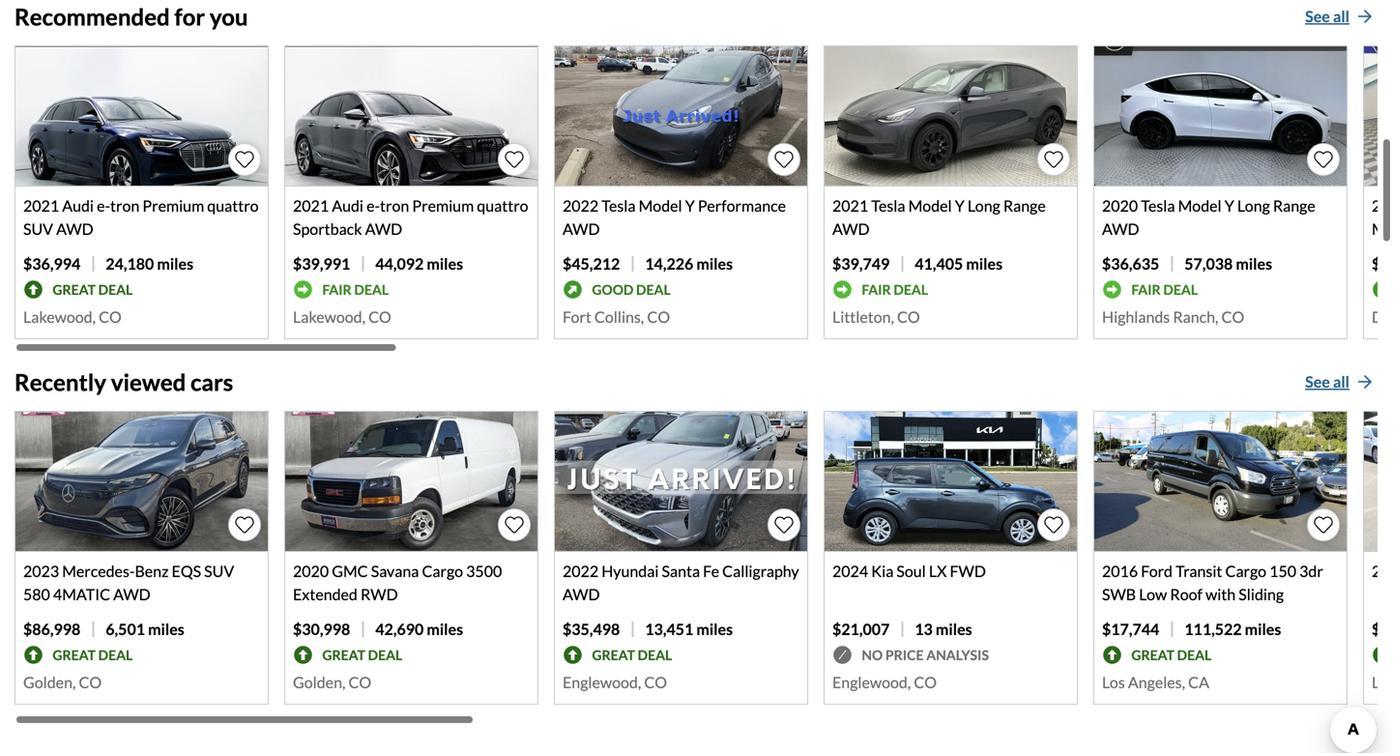 Task type: describe. For each thing, give the bounding box(es) containing it.
14,226 miles
[[645, 255, 733, 273]]

miles for 41,405 miles
[[966, 255, 1003, 273]]

lx
[[929, 562, 947, 581]]

with
[[1206, 585, 1236, 604]]

2023 mercedes-benz eqs suv 580 4matic awd
[[23, 562, 234, 604]]

$86,998
[[23, 620, 81, 639]]

co right ranch,
[[1222, 308, 1245, 327]]

eqs
[[172, 562, 201, 581]]

co for 2021 audi e-tron premium quattro suv awd
[[99, 308, 122, 327]]

$30,998
[[293, 620, 350, 639]]

see for recently viewed cars
[[1306, 372, 1330, 391]]

savana
[[371, 562, 419, 581]]

you
[[210, 3, 248, 30]]

santa
[[662, 562, 700, 581]]

hyundai
[[602, 562, 659, 581]]

2020 gmc savana cargo 3500 extended rwd
[[293, 562, 502, 604]]

great for $36,994
[[53, 282, 96, 298]]

2023
[[23, 562, 59, 581]]

$39,991
[[293, 255, 350, 273]]

$45,212
[[563, 255, 620, 273]]

$22
[[1372, 620, 1392, 639]]

great deal for $17,744
[[1132, 647, 1212, 664]]

great deal for $35,498
[[592, 647, 672, 664]]

benz
[[135, 562, 169, 581]]

2020 gmc savana cargo 3500 extended rwd image
[[285, 412, 538, 551]]

soul
[[897, 562, 926, 581]]

2020 tesla model y long range awd
[[1102, 197, 1316, 239]]

2021 audi e-tron premium quattro suv awd
[[23, 197, 259, 239]]

roof
[[1170, 585, 1203, 604]]

great for $86,998
[[53, 647, 96, 664]]

lakewood, for $36,994
[[23, 308, 96, 327]]

fair deal for $39,749
[[862, 282, 928, 298]]

fair deal for $39,991
[[322, 282, 389, 298]]

111,522 miles
[[1185, 620, 1282, 639]]

sportback
[[293, 220, 362, 239]]

sliding
[[1239, 585, 1284, 604]]

miles for 44,092 miles
[[427, 255, 463, 273]]

deal for 42,690 miles
[[368, 647, 403, 664]]

great for $30,998
[[322, 647, 365, 664]]

24,180 miles
[[106, 255, 193, 273]]

awd inside 2021 audi e-tron premium quattro suv awd
[[56, 220, 94, 239]]

gmc
[[332, 562, 368, 581]]

2024 kia soul lx fwd image
[[825, 412, 1077, 551]]

door
[[1207, 608, 1242, 627]]

range for 2021 tesla model y long range awd
[[1004, 197, 1046, 215]]

see for recommended for you
[[1306, 7, 1330, 26]]

2020 for 2020 tesla model y long range awd
[[1102, 197, 1138, 215]]

ford
[[1141, 562, 1173, 581]]

model for 14,226 miles
[[639, 197, 682, 215]]

$35,498
[[563, 620, 620, 639]]

awd inside 2022 tesla model y performance awd
[[563, 220, 600, 239]]

highlands ranch, co
[[1102, 308, 1245, 327]]

202 for cars
[[1372, 562, 1392, 581]]

audi for sportback
[[332, 197, 364, 215]]

all for recently viewed cars
[[1333, 372, 1350, 391]]

fair for $36,635
[[1132, 282, 1161, 298]]

co for 2024 kia soul lx fwd
[[914, 673, 937, 692]]

2016 ford transit cargo 150 3dr swb low roof with sliding passenger side door
[[1102, 562, 1324, 627]]

deal for 57,038 miles
[[1164, 282, 1198, 298]]

cargo for 150
[[1226, 562, 1267, 581]]

3dr
[[1300, 562, 1324, 581]]

14,226
[[645, 255, 694, 273]]

2022 tesla model y performance awd image
[[555, 47, 807, 186]]

great for $17,744
[[1132, 647, 1175, 664]]

mercedes-
[[62, 562, 135, 581]]

see all link for recently viewed cars
[[1301, 369, 1378, 396]]

miles for 111,522 miles
[[1245, 620, 1282, 639]]

ranch,
[[1173, 308, 1219, 327]]

englewood, co for $35,498
[[563, 673, 667, 692]]

highlands
[[1102, 308, 1170, 327]]

premium for 44,092
[[412, 197, 474, 215]]

miles for 6,501 miles
[[148, 620, 184, 639]]

y for 14,226
[[685, 197, 695, 215]]

2020 bmw x1 sdrive28i fwd image
[[1364, 412, 1392, 551]]

111,522
[[1185, 620, 1242, 639]]

angeles,
[[1128, 673, 1186, 692]]

deal for 14,226 miles
[[636, 282, 671, 298]]

13,451 miles
[[645, 620, 733, 639]]

cars
[[190, 368, 233, 396]]

lakewood, co for $39,991
[[293, 308, 391, 327]]

e- for suv
[[97, 197, 110, 215]]

co for 2020 gmc savana cargo 3500 extended rwd
[[349, 673, 371, 692]]

rwd
[[361, 585, 398, 604]]

6,501
[[106, 620, 145, 639]]

2021 for 2021 audi e-tron premium quattro suv awd
[[23, 197, 59, 215]]

quattro for 2021 audi e-tron premium quattro suv awd
[[207, 197, 259, 215]]

great deal for $86,998
[[53, 647, 133, 664]]

57,038 miles
[[1185, 255, 1273, 273]]

viewed
[[111, 368, 186, 396]]

fort collins, co
[[563, 308, 670, 327]]

tesla for 2020
[[1141, 197, 1175, 215]]

$36,635
[[1102, 255, 1160, 273]]

deal for 6,501 miles
[[98, 647, 133, 664]]

2016
[[1102, 562, 1138, 581]]

golden, co for $30,998
[[293, 673, 371, 692]]

2016 ford transit cargo 150 3dr swb low roof with sliding passenger side door image
[[1095, 412, 1347, 551]]

2020 tesla model y long range awd image
[[1095, 47, 1347, 186]]

englewood, for $35,498
[[563, 673, 641, 692]]

150
[[1270, 562, 1297, 581]]

extended
[[293, 585, 358, 604]]

see all for recently viewed cars
[[1306, 372, 1350, 391]]

passenger
[[1102, 608, 1172, 627]]

2022 hyundai santa fe calligraphy awd
[[563, 562, 799, 604]]

13 miles
[[915, 620, 972, 639]]

miles for 14,226 miles
[[697, 255, 733, 273]]

great deal for $36,994
[[53, 282, 133, 298]]

$17,744
[[1102, 620, 1160, 639]]

2024 kia soul lx fwd
[[833, 562, 986, 581]]

6,501 miles
[[106, 620, 184, 639]]

los for los
[[1372, 673, 1392, 692]]

$91
[[1372, 255, 1392, 273]]

fair deal for $36,635
[[1132, 282, 1198, 298]]

miles for 42,690 miles
[[427, 620, 463, 639]]

2021 audi e-tron premium quattro sportback awd
[[293, 197, 528, 239]]

3500
[[466, 562, 502, 581]]

4matic
[[53, 585, 110, 604]]

2022 tesla model y performance awd
[[563, 197, 786, 239]]

co for 2021 tesla model y long range awd
[[897, 308, 920, 327]]

deal for 24,180 miles
[[98, 282, 133, 298]]

tron for 24,180 miles
[[110, 197, 139, 215]]

price
[[886, 647, 924, 664]]



Task type: locate. For each thing, give the bounding box(es) containing it.
1 vertical spatial all
[[1333, 372, 1350, 391]]

1 tron from the left
[[110, 197, 139, 215]]

1 model from the left
[[639, 197, 682, 215]]

1 horizontal spatial englewood, co
[[833, 673, 937, 692]]

range for 2020 tesla model y long range awd
[[1273, 197, 1316, 215]]

deal down 13,451
[[638, 647, 672, 664]]

13
[[915, 620, 933, 639]]

1 horizontal spatial suv
[[204, 562, 234, 581]]

collins,
[[595, 308, 644, 327]]

littleton, co
[[833, 308, 920, 327]]

tesla
[[602, 197, 636, 215], [871, 197, 906, 215], [1141, 197, 1175, 215]]

0 vertical spatial see all link
[[1301, 3, 1378, 30]]

littleton,
[[833, 308, 894, 327]]

englewood, co down the $35,498
[[563, 673, 667, 692]]

1 horizontal spatial 2021
[[293, 197, 329, 215]]

lakewood, co
[[23, 308, 122, 327], [293, 308, 391, 327]]

1 e- from the left
[[97, 197, 110, 215]]

1 vertical spatial 202
[[1372, 562, 1392, 581]]

low
[[1139, 585, 1167, 604]]

den
[[1372, 308, 1392, 327]]

co down $86,998
[[79, 673, 102, 692]]

1 see all image from the top
[[1358, 9, 1373, 24]]

2022 left hyundai at the bottom of the page
[[563, 562, 599, 581]]

1 horizontal spatial audi
[[332, 197, 364, 215]]

e- inside 2021 audi e-tron premium quattro suv awd
[[97, 197, 110, 215]]

1 vertical spatial suv
[[204, 562, 234, 581]]

great for $35,498
[[592, 647, 635, 664]]

41,405
[[915, 255, 963, 273]]

1 horizontal spatial y
[[955, 197, 965, 215]]

1 vertical spatial see all
[[1306, 372, 1350, 391]]

awd up the $35,498
[[563, 585, 600, 604]]

0 horizontal spatial fair deal
[[322, 282, 389, 298]]

awd inside the 2021 audi e-tron premium quattro sportback awd
[[365, 220, 402, 239]]

y inside 2021 tesla model y long range awd
[[955, 197, 965, 215]]

2021 inside 2021 tesla model y long range awd
[[833, 197, 868, 215]]

premium up 44,092 miles
[[412, 197, 474, 215]]

miles right 13,451
[[697, 620, 733, 639]]

fair down $39,991
[[322, 282, 352, 298]]

e-
[[97, 197, 110, 215], [367, 197, 380, 215]]

range
[[1004, 197, 1046, 215], [1273, 197, 1316, 215]]

tesla up $45,212
[[602, 197, 636, 215]]

2020 up extended
[[293, 562, 329, 581]]

awd down benz at the bottom left of page
[[113, 585, 151, 604]]

cargo for 3500
[[422, 562, 463, 581]]

premium inside 2021 audi e-tron premium quattro suv awd
[[142, 197, 204, 215]]

1 vertical spatial see all link
[[1301, 369, 1378, 396]]

awd up '44,092'
[[365, 220, 402, 239]]

2021 audi e-tron premium quattro suv awd image
[[15, 47, 268, 186]]

e- inside the 2021 audi e-tron premium quattro sportback awd
[[367, 197, 380, 215]]

deal down 14,226
[[636, 282, 671, 298]]

0 horizontal spatial audi
[[62, 197, 94, 215]]

co down the $30,998
[[349, 673, 371, 692]]

lakewood, for $39,991
[[293, 308, 366, 327]]

44,092 miles
[[375, 255, 463, 273]]

2 horizontal spatial 2021
[[833, 197, 868, 215]]

tesla for 2021
[[871, 197, 906, 215]]

2023 mercedes-benz eqs suv 580 4matic awd image
[[15, 412, 268, 551]]

2020 inside 2020 gmc savana cargo 3500 extended rwd
[[293, 562, 329, 581]]

miles right 6,501
[[148, 620, 184, 639]]

great deal
[[53, 282, 133, 298], [53, 647, 133, 664], [322, 647, 403, 664], [592, 647, 672, 664], [1132, 647, 1212, 664]]

great deal down "24,180"
[[53, 282, 133, 298]]

co down '44,092'
[[369, 308, 391, 327]]

0 horizontal spatial model
[[639, 197, 682, 215]]

1 vertical spatial 2022
[[563, 562, 599, 581]]

audi up $36,994
[[62, 197, 94, 215]]

calligraphy
[[722, 562, 799, 581]]

quattro for 2021 audi e-tron premium quattro sportback awd
[[477, 197, 528, 215]]

golden, down the $30,998
[[293, 673, 346, 692]]

lakewood, co down $39,991
[[293, 308, 391, 327]]

premium inside the 2021 audi e-tron premium quattro sportback awd
[[412, 197, 474, 215]]

recently
[[15, 368, 106, 396]]

lakewood, co down $36,994
[[23, 308, 122, 327]]

0 horizontal spatial suv
[[23, 220, 53, 239]]

2 cargo from the left
[[1226, 562, 1267, 581]]

202 up $22
[[1372, 562, 1392, 581]]

model inside 2021 tesla model y long range awd
[[909, 197, 952, 215]]

1 horizontal spatial tron
[[380, 197, 409, 215]]

1 lakewood, co from the left
[[23, 308, 122, 327]]

long up "41,405 miles"
[[968, 197, 1001, 215]]

range inside 2020 tesla model y long range awd
[[1273, 197, 1316, 215]]

2 englewood, co from the left
[[833, 673, 937, 692]]

model up 41,405
[[909, 197, 952, 215]]

performance
[[698, 197, 786, 215]]

2 2022 from the top
[[563, 562, 599, 581]]

co down 13,451
[[644, 673, 667, 692]]

great deal down 13,451
[[592, 647, 672, 664]]

fe
[[703, 562, 720, 581]]

los for los angeles, ca
[[1102, 673, 1125, 692]]

ca
[[1189, 673, 1210, 692]]

1 golden, from the left
[[23, 673, 76, 692]]

cargo inside 2020 gmc savana cargo 3500 extended rwd
[[422, 562, 463, 581]]

long for 57,038 miles
[[1238, 197, 1270, 215]]

3 tesla from the left
[[1141, 197, 1175, 215]]

1 cargo from the left
[[422, 562, 463, 581]]

2021 up sportback
[[293, 197, 329, 215]]

2 see all from the top
[[1306, 372, 1350, 391]]

42,690
[[375, 620, 424, 639]]

great down the $30,998
[[322, 647, 365, 664]]

0 vertical spatial 2022
[[563, 197, 599, 215]]

transit
[[1176, 562, 1223, 581]]

miles right 42,690
[[427, 620, 463, 639]]

for
[[174, 3, 205, 30]]

1 fair from the left
[[322, 282, 352, 298]]

$39,749
[[833, 255, 890, 273]]

deal down "24,180"
[[98, 282, 133, 298]]

2 englewood, from the left
[[833, 673, 911, 692]]

y inside 2022 tesla model y performance awd
[[685, 197, 695, 215]]

awd inside 2020 tesla model y long range awd
[[1102, 220, 1140, 239]]

3 2021 from the left
[[833, 197, 868, 215]]

2022 inside 2022 tesla model y performance awd
[[563, 197, 599, 215]]

3 fair deal from the left
[[1132, 282, 1198, 298]]

1 horizontal spatial englewood,
[[833, 673, 911, 692]]

0 horizontal spatial lakewood,
[[23, 308, 96, 327]]

2022 up $45,212
[[563, 197, 599, 215]]

1 horizontal spatial range
[[1273, 197, 1316, 215]]

e- for sportback
[[367, 197, 380, 215]]

e- up "24,180"
[[97, 197, 110, 215]]

57,038
[[1185, 255, 1233, 273]]

recommended for you
[[15, 3, 248, 30]]

audi up sportback
[[332, 197, 364, 215]]

2 horizontal spatial fair
[[1132, 282, 1161, 298]]

premium for 24,180
[[142, 197, 204, 215]]

1 horizontal spatial fair deal
[[862, 282, 928, 298]]

fair up littleton, co on the right of page
[[862, 282, 891, 298]]

202 up $91
[[1372, 197, 1392, 239]]

suv
[[23, 220, 53, 239], [204, 562, 234, 581]]

y for 41,405
[[955, 197, 965, 215]]

tron up '44,092'
[[380, 197, 409, 215]]

miles up 'analysis'
[[936, 620, 972, 639]]

quattro inside the 2021 audi e-tron premium quattro sportback awd
[[477, 197, 528, 215]]

miles for 13,451 miles
[[697, 620, 733, 639]]

0 horizontal spatial golden,
[[23, 673, 76, 692]]

$21,007
[[833, 620, 890, 639]]

tesla for 2022
[[602, 197, 636, 215]]

golden, co down the $30,998
[[293, 673, 371, 692]]

cargo up sliding
[[1226, 562, 1267, 581]]

fair deal
[[322, 282, 389, 298], [862, 282, 928, 298], [1132, 282, 1198, 298]]

2021 inside 2021 audi e-tron premium quattro suv awd
[[23, 197, 59, 215]]

2 horizontal spatial fair deal
[[1132, 282, 1198, 298]]

golden, for $30,998
[[293, 673, 346, 692]]

580
[[23, 585, 50, 604]]

2020 for 2020 gmc savana cargo 3500 extended rwd
[[293, 562, 329, 581]]

audi for suv
[[62, 197, 94, 215]]

awd up $36,635
[[1102, 220, 1140, 239]]

golden, for $86,998
[[23, 673, 76, 692]]

miles right "24,180"
[[157, 255, 193, 273]]

$36,994
[[23, 255, 81, 273]]

1 vertical spatial see
[[1306, 372, 1330, 391]]

0 vertical spatial see all image
[[1358, 9, 1373, 24]]

y up "41,405 miles"
[[955, 197, 965, 215]]

model for 41,405 miles
[[909, 197, 952, 215]]

2 e- from the left
[[367, 197, 380, 215]]

great
[[53, 282, 96, 298], [53, 647, 96, 664], [322, 647, 365, 664], [592, 647, 635, 664], [1132, 647, 1175, 664]]

2 range from the left
[[1273, 197, 1316, 215]]

0 horizontal spatial los
[[1102, 673, 1125, 692]]

2 golden, from the left
[[293, 673, 346, 692]]

1 premium from the left
[[142, 197, 204, 215]]

deal down 42,690
[[368, 647, 403, 664]]

0 horizontal spatial englewood, co
[[563, 673, 667, 692]]

los
[[1102, 673, 1125, 692], [1372, 673, 1392, 692]]

24,180
[[106, 255, 154, 273]]

lakewood,
[[23, 308, 96, 327], [293, 308, 366, 327]]

2 y from the left
[[955, 197, 965, 215]]

los angeles, ca
[[1102, 673, 1210, 692]]

deal for 13,451 miles
[[638, 647, 672, 664]]

tesla inside 2022 tesla model y performance awd
[[602, 197, 636, 215]]

0 horizontal spatial englewood,
[[563, 673, 641, 692]]

miles for 13 miles
[[936, 620, 972, 639]]

long inside 2020 tesla model y long range awd
[[1238, 197, 1270, 215]]

1 202 from the top
[[1372, 197, 1392, 239]]

2 fair from the left
[[862, 282, 891, 298]]

1 englewood, co from the left
[[563, 673, 667, 692]]

1 see all from the top
[[1306, 7, 1350, 26]]

miles for 24,180 miles
[[157, 255, 193, 273]]

2021 audi e-tron premium quattro sportback awd image
[[285, 47, 538, 186]]

1 see from the top
[[1306, 7, 1330, 26]]

2020
[[1102, 197, 1138, 215], [293, 562, 329, 581]]

great down $86,998
[[53, 647, 96, 664]]

2020 inside 2020 tesla model y long range awd
[[1102, 197, 1138, 215]]

miles
[[157, 255, 193, 273], [427, 255, 463, 273], [697, 255, 733, 273], [966, 255, 1003, 273], [1236, 255, 1273, 273], [148, 620, 184, 639], [427, 620, 463, 639], [697, 620, 733, 639], [936, 620, 972, 639], [1245, 620, 1282, 639]]

2 tron from the left
[[380, 197, 409, 215]]

no
[[862, 647, 883, 664]]

awd inside 2023 mercedes-benz eqs suv 580 4matic awd
[[113, 585, 151, 604]]

1 los from the left
[[1102, 673, 1125, 692]]

co right littleton,
[[897, 308, 920, 327]]

44,092
[[375, 255, 424, 273]]

fair deal up littleton, co on the right of page
[[862, 282, 928, 298]]

2021 for 2021 tesla model y long range awd
[[833, 197, 868, 215]]

0 horizontal spatial fair
[[322, 282, 352, 298]]

fair for $39,991
[[322, 282, 352, 298]]

2021 up $36,994
[[23, 197, 59, 215]]

model inside 2020 tesla model y long range awd
[[1178, 197, 1222, 215]]

2 fair deal from the left
[[862, 282, 928, 298]]

2 202 from the top
[[1372, 562, 1392, 581]]

golden, co
[[23, 673, 102, 692], [293, 673, 371, 692]]

y inside 2020 tesla model y long range awd
[[1225, 197, 1235, 215]]

awd up $36,994
[[56, 220, 94, 239]]

y left performance
[[685, 197, 695, 215]]

long inside 2021 tesla model y long range awd
[[968, 197, 1001, 215]]

great down the $35,498
[[592, 647, 635, 664]]

lakewood, down $36,994
[[23, 308, 96, 327]]

tesla up $36,635
[[1141, 197, 1175, 215]]

golden, co down $86,998
[[23, 673, 102, 692]]

1 horizontal spatial lakewood, co
[[293, 308, 391, 327]]

co for 2023 mercedes-benz eqs suv 580 4matic awd
[[79, 673, 102, 692]]

y for 57,038
[[1225, 197, 1235, 215]]

los left angeles,
[[1102, 673, 1125, 692]]

13,451
[[645, 620, 694, 639]]

deal down '44,092'
[[354, 282, 389, 298]]

see all link for recommended for you
[[1301, 3, 1378, 30]]

1 y from the left
[[685, 197, 695, 215]]

0 horizontal spatial range
[[1004, 197, 1046, 215]]

1 golden, co from the left
[[23, 673, 102, 692]]

see all
[[1306, 7, 1350, 26], [1306, 372, 1350, 391]]

3 y from the left
[[1225, 197, 1235, 215]]

great up los angeles, ca
[[1132, 647, 1175, 664]]

0 horizontal spatial e-
[[97, 197, 110, 215]]

1 see all link from the top
[[1301, 3, 1378, 30]]

1 2022 from the top
[[563, 197, 599, 215]]

tesla up $39,749
[[871, 197, 906, 215]]

cargo inside "2016 ford transit cargo 150 3dr swb low roof with sliding passenger side door"
[[1226, 562, 1267, 581]]

model up 57,038
[[1178, 197, 1222, 215]]

englewood, co for $21,007
[[833, 673, 937, 692]]

0 horizontal spatial tesla
[[602, 197, 636, 215]]

2 golden, co from the left
[[293, 673, 371, 692]]

awd inside 2022 hyundai santa fe calligraphy awd
[[563, 585, 600, 604]]

see all image for recently viewed cars
[[1358, 374, 1373, 390]]

miles right 41,405
[[966, 255, 1003, 273]]

2 lakewood, from the left
[[293, 308, 366, 327]]

fort
[[563, 308, 592, 327]]

0 vertical spatial see
[[1306, 7, 1330, 26]]

quattro inside 2021 audi e-tron premium quattro suv awd
[[207, 197, 259, 215]]

miles right 57,038
[[1236, 255, 1273, 273]]

good
[[592, 282, 634, 298]]

2 horizontal spatial tesla
[[1141, 197, 1175, 215]]

co down "24,180"
[[99, 308, 122, 327]]

deal down 6,501
[[98, 647, 133, 664]]

0 horizontal spatial 2020
[[293, 562, 329, 581]]

kia
[[871, 562, 894, 581]]

model inside 2022 tesla model y performance awd
[[639, 197, 682, 215]]

suv inside 2023 mercedes-benz eqs suv 580 4matic awd
[[204, 562, 234, 581]]

miles down sliding
[[1245, 620, 1282, 639]]

2021 for 2021 audi e-tron premium quattro sportback awd
[[293, 197, 329, 215]]

no price analysis
[[862, 647, 989, 664]]

1 vertical spatial see all image
[[1358, 374, 1373, 390]]

see all image for recommended for you
[[1358, 9, 1373, 24]]

1 horizontal spatial golden,
[[293, 673, 346, 692]]

1 horizontal spatial long
[[1238, 197, 1270, 215]]

2 los from the left
[[1372, 673, 1392, 692]]

co for 2022 hyundai santa fe calligraphy awd
[[644, 673, 667, 692]]

1 vertical spatial 2020
[[293, 562, 329, 581]]

0 horizontal spatial long
[[968, 197, 1001, 215]]

range inside 2021 tesla model y long range awd
[[1004, 197, 1046, 215]]

co down no price analysis
[[914, 673, 937, 692]]

fwd
[[950, 562, 986, 581]]

suv up $36,994
[[23, 220, 53, 239]]

englewood, co down no
[[833, 673, 937, 692]]

1 horizontal spatial golden, co
[[293, 673, 371, 692]]

2021 tesla model y long range awd image
[[825, 47, 1077, 186]]

analysis
[[927, 647, 989, 664]]

2023 rivian r1s adventure quad motor awd image
[[1364, 47, 1392, 186]]

0 horizontal spatial 2021
[[23, 197, 59, 215]]

2022 inside 2022 hyundai santa fe calligraphy awd
[[563, 562, 599, 581]]

1 2021 from the left
[[23, 197, 59, 215]]

cargo left 3500
[[422, 562, 463, 581]]

tron
[[110, 197, 139, 215], [380, 197, 409, 215]]

2 horizontal spatial model
[[1178, 197, 1222, 215]]

los down $22
[[1372, 673, 1392, 692]]

0 horizontal spatial tron
[[110, 197, 139, 215]]

fair deal down $39,991
[[322, 282, 389, 298]]

1 horizontal spatial lakewood,
[[293, 308, 366, 327]]

great deal down 42,690
[[322, 647, 403, 664]]

suv right eqs
[[204, 562, 234, 581]]

1 horizontal spatial 2020
[[1102, 197, 1138, 215]]

2021
[[23, 197, 59, 215], [293, 197, 329, 215], [833, 197, 868, 215]]

2021 tesla model y long range awd
[[833, 197, 1046, 239]]

audi inside 2021 audi e-tron premium quattro suv awd
[[62, 197, 94, 215]]

1 englewood, from the left
[[563, 673, 641, 692]]

tron inside the 2021 audi e-tron premium quattro sportback awd
[[380, 197, 409, 215]]

2 all from the top
[[1333, 372, 1350, 391]]

1 horizontal spatial fair
[[862, 282, 891, 298]]

42,690 miles
[[375, 620, 463, 639]]

2 tesla from the left
[[871, 197, 906, 215]]

englewood, down no
[[833, 673, 911, 692]]

1 all from the top
[[1333, 7, 1350, 26]]

0 horizontal spatial lakewood, co
[[23, 308, 122, 327]]

3 fair from the left
[[1132, 282, 1161, 298]]

2022 for recommended for you
[[563, 197, 599, 215]]

miles right '44,092'
[[427, 255, 463, 273]]

fair for $39,749
[[862, 282, 891, 298]]

fair
[[322, 282, 352, 298], [862, 282, 891, 298], [1132, 282, 1161, 298]]

0 horizontal spatial golden, co
[[23, 673, 102, 692]]

1 horizontal spatial e-
[[367, 197, 380, 215]]

deal up highlands ranch, co
[[1164, 282, 1198, 298]]

2 see all image from the top
[[1358, 374, 1373, 390]]

great deal up angeles,
[[1132, 647, 1212, 664]]

1 horizontal spatial quattro
[[477, 197, 528, 215]]

1 lakewood, from the left
[[23, 308, 96, 327]]

0 horizontal spatial premium
[[142, 197, 204, 215]]

deal for 41,405 miles
[[894, 282, 928, 298]]

e- up '44,092'
[[367, 197, 380, 215]]

2 long from the left
[[1238, 197, 1270, 215]]

recommended
[[15, 3, 170, 30]]

1 horizontal spatial tesla
[[871, 197, 906, 215]]

co down good deal at the left of the page
[[647, 308, 670, 327]]

all for recommended for you
[[1333, 7, 1350, 26]]

2024
[[833, 562, 868, 581]]

tesla inside 2020 tesla model y long range awd
[[1141, 197, 1175, 215]]

1 range from the left
[[1004, 197, 1046, 215]]

great deal down 6,501
[[53, 647, 133, 664]]

0 horizontal spatial y
[[685, 197, 695, 215]]

golden, co for $86,998
[[23, 673, 102, 692]]

premium up 24,180 miles
[[142, 197, 204, 215]]

1 horizontal spatial cargo
[[1226, 562, 1267, 581]]

1 fair deal from the left
[[322, 282, 389, 298]]

awd up $39,749
[[833, 220, 870, 239]]

deal for 111,522 miles
[[1177, 647, 1212, 664]]

2 2021 from the left
[[293, 197, 329, 215]]

2 horizontal spatial y
[[1225, 197, 1235, 215]]

tron up "24,180"
[[110, 197, 139, 215]]

2 quattro from the left
[[477, 197, 528, 215]]

englewood,
[[563, 673, 641, 692], [833, 673, 911, 692]]

0 vertical spatial 2020
[[1102, 197, 1138, 215]]

co
[[99, 308, 122, 327], [369, 308, 391, 327], [647, 308, 670, 327], [897, 308, 920, 327], [1222, 308, 1245, 327], [79, 673, 102, 692], [349, 673, 371, 692], [644, 673, 667, 692], [914, 673, 937, 692]]

0 vertical spatial suv
[[23, 220, 53, 239]]

premium
[[142, 197, 204, 215], [412, 197, 474, 215]]

tesla inside 2021 tesla model y long range awd
[[871, 197, 906, 215]]

2 see from the top
[[1306, 372, 1330, 391]]

see all for recommended for you
[[1306, 7, 1350, 26]]

see
[[1306, 7, 1330, 26], [1306, 372, 1330, 391]]

deal for 44,092 miles
[[354, 282, 389, 298]]

1 tesla from the left
[[602, 197, 636, 215]]

deal up ca
[[1177, 647, 1212, 664]]

2021 inside the 2021 audi e-tron premium quattro sportback awd
[[293, 197, 329, 215]]

model for 57,038 miles
[[1178, 197, 1222, 215]]

model up 14,226
[[639, 197, 682, 215]]

tron for 44,092 miles
[[380, 197, 409, 215]]

2 see all link from the top
[[1301, 369, 1378, 396]]

3 model from the left
[[1178, 197, 1222, 215]]

0 vertical spatial all
[[1333, 7, 1350, 26]]

englewood, for $21,007
[[833, 673, 911, 692]]

lakewood, down $39,991
[[293, 308, 366, 327]]

long for 41,405 miles
[[968, 197, 1001, 215]]

audi inside the 2021 audi e-tron premium quattro sportback awd
[[332, 197, 364, 215]]

suv inside 2021 audi e-tron premium quattro suv awd
[[23, 220, 53, 239]]

good deal
[[592, 282, 671, 298]]

0 horizontal spatial quattro
[[207, 197, 259, 215]]

see all image
[[1358, 9, 1373, 24], [1358, 374, 1373, 390]]

y up 57,038 miles
[[1225, 197, 1235, 215]]

fair deal up highlands ranch, co
[[1132, 282, 1198, 298]]

2021 up $39,749
[[833, 197, 868, 215]]

lakewood, co for $36,994
[[23, 308, 122, 327]]

side
[[1175, 608, 1204, 627]]

0 horizontal spatial cargo
[[422, 562, 463, 581]]

tron inside 2021 audi e-tron premium quattro suv awd
[[110, 197, 139, 215]]

deal down 41,405
[[894, 282, 928, 298]]

41,405 miles
[[915, 255, 1003, 273]]

0 vertical spatial 202
[[1372, 197, 1392, 239]]

co for 2021 audi e-tron premium quattro sportback awd
[[369, 308, 391, 327]]

miles right 14,226
[[697, 255, 733, 273]]

2 lakewood, co from the left
[[293, 308, 391, 327]]

englewood, down the $35,498
[[563, 673, 641, 692]]

see all link
[[1301, 3, 1378, 30], [1301, 369, 1378, 396]]

2 model from the left
[[909, 197, 952, 215]]

0 vertical spatial see all
[[1306, 7, 1350, 26]]

swb
[[1102, 585, 1136, 604]]

1 long from the left
[[968, 197, 1001, 215]]

1 horizontal spatial model
[[909, 197, 952, 215]]

miles for 57,038 miles
[[1236, 255, 1273, 273]]

2 premium from the left
[[412, 197, 474, 215]]

2022 hyundai santa fe calligraphy awd image
[[555, 412, 807, 551]]

fair up highlands at the right of page
[[1132, 282, 1161, 298]]

awd inside 2021 tesla model y long range awd
[[833, 220, 870, 239]]

1 quattro from the left
[[207, 197, 259, 215]]

1 audi from the left
[[62, 197, 94, 215]]

202 for you
[[1372, 197, 1392, 239]]

2020 up $36,635
[[1102, 197, 1138, 215]]

1 horizontal spatial premium
[[412, 197, 474, 215]]

1 horizontal spatial los
[[1372, 673, 1392, 692]]

great down $36,994
[[53, 282, 96, 298]]

golden, down $86,998
[[23, 673, 76, 692]]

2 audi from the left
[[332, 197, 364, 215]]

awd up $45,212
[[563, 220, 600, 239]]

long up 57,038 miles
[[1238, 197, 1270, 215]]

2022 for recently viewed cars
[[563, 562, 599, 581]]

great deal for $30,998
[[322, 647, 403, 664]]



Task type: vqa. For each thing, say whether or not it's contained in the screenshot.


